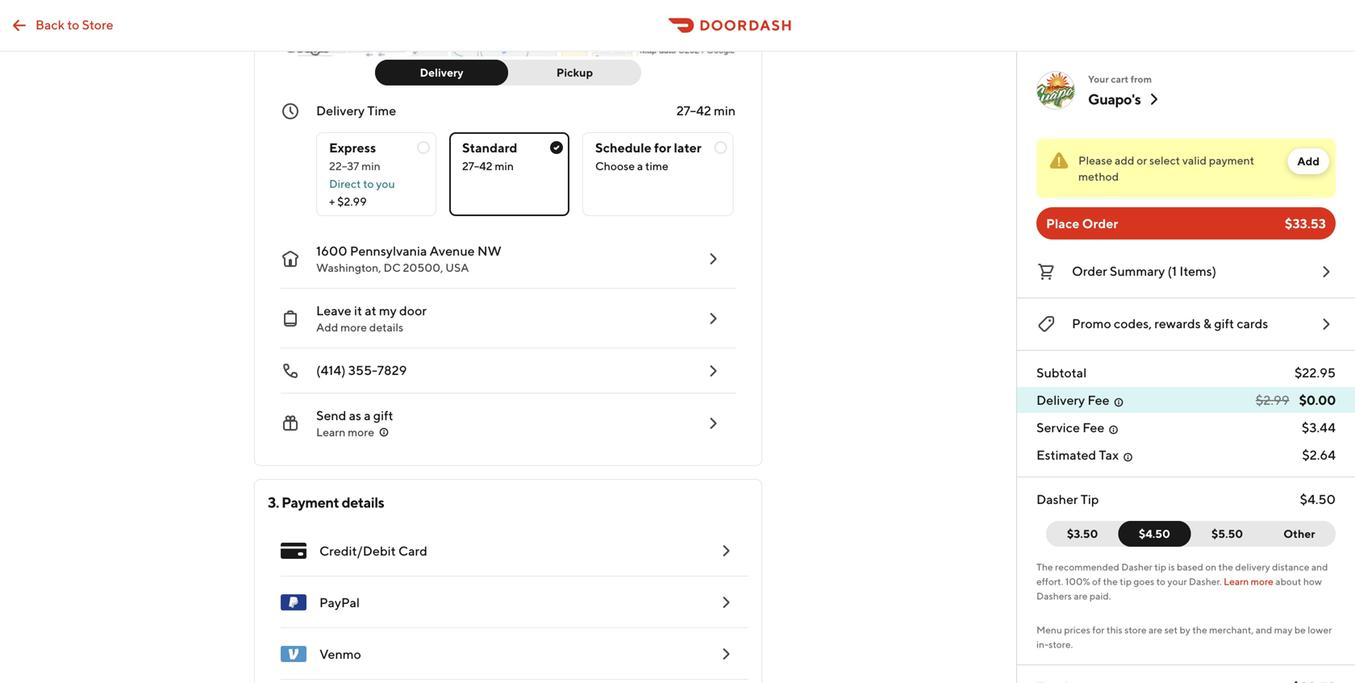 Task type: describe. For each thing, give the bounding box(es) containing it.
Pickup radio
[[499, 60, 641, 86]]

in-
[[1037, 639, 1049, 650]]

leave
[[316, 303, 352, 318]]

credit/debit
[[319, 543, 396, 559]]

goes
[[1134, 576, 1155, 587]]

may
[[1274, 624, 1293, 636]]

my
[[379, 303, 397, 318]]

1 horizontal spatial learn more
[[1224, 576, 1274, 587]]

paypal
[[319, 595, 360, 610]]

recommended
[[1055, 561, 1120, 573]]

tip
[[1081, 492, 1099, 507]]

your cart from
[[1088, 73, 1152, 85]]

back
[[35, 17, 65, 32]]

$3.50
[[1067, 527, 1098, 541]]

the
[[1037, 561, 1053, 573]]

guapo's link
[[1088, 90, 1164, 109]]

1 vertical spatial 27–42 min
[[462, 159, 514, 173]]

are inside about how dashers are paid.
[[1074, 591, 1088, 602]]

venmo
[[319, 647, 361, 662]]

22–37
[[329, 159, 359, 173]]

(414)
[[316, 363, 346, 378]]

cart
[[1111, 73, 1129, 85]]

pennsylvania
[[350, 243, 427, 259]]

0 horizontal spatial for
[[654, 140, 671, 155]]

back to store
[[35, 17, 113, 32]]

more inside leave it at my door add more details
[[341, 321, 367, 334]]

1 horizontal spatial $4.50
[[1300, 492, 1336, 507]]

0 vertical spatial 27–42
[[677, 103, 711, 118]]

later
[[674, 140, 702, 155]]

standard
[[462, 140, 517, 155]]

order summary (1 items) button
[[1037, 259, 1336, 285]]

20500,
[[403, 261, 443, 274]]

1 vertical spatial tip
[[1120, 576, 1132, 587]]

(1
[[1168, 263, 1177, 279]]

2 vertical spatial delivery
[[1037, 392, 1085, 408]]

Other button
[[1263, 521, 1336, 547]]

to inside 22–37 min direct to you + $2.99
[[363, 177, 374, 190]]

at
[[365, 303, 377, 318]]

store.
[[1049, 639, 1073, 650]]

lower
[[1308, 624, 1332, 636]]

select
[[1150, 154, 1180, 167]]

express
[[329, 140, 376, 155]]

order inside button
[[1072, 263, 1107, 279]]

menu
[[1037, 624, 1062, 636]]

about how dashers are paid.
[[1037, 576, 1322, 602]]

2 vertical spatial more
[[1251, 576, 1274, 587]]

schedule
[[595, 140, 652, 155]]

paid.
[[1090, 591, 1111, 602]]

(414) 355-7829
[[316, 363, 407, 378]]

is
[[1168, 561, 1175, 573]]

back to store link
[[0, 9, 123, 42]]

fee for service
[[1083, 420, 1105, 435]]

1 horizontal spatial 27–42 min
[[677, 103, 736, 118]]

guapo's
[[1088, 90, 1141, 108]]

are inside menu prices for this store are set by the merchant, and may be lower in-store.
[[1149, 624, 1163, 636]]

add
[[1115, 154, 1135, 167]]

schedule for later
[[595, 140, 702, 155]]

delivery or pickup selector option group
[[375, 60, 641, 86]]

about
[[1276, 576, 1302, 587]]

prices
[[1064, 624, 1091, 636]]

+
[[329, 195, 335, 208]]

$4.50 inside button
[[1139, 527, 1170, 541]]

3. payment
[[268, 494, 339, 511]]

store
[[82, 17, 113, 32]]

of
[[1092, 576, 1101, 587]]

Delivery radio
[[375, 60, 508, 86]]

valid
[[1183, 154, 1207, 167]]

be
[[1295, 624, 1306, 636]]

credit/debit card
[[319, 543, 427, 559]]

place order
[[1046, 216, 1118, 231]]

items)
[[1180, 263, 1217, 279]]

1 horizontal spatial min
[[495, 159, 514, 173]]

0 horizontal spatial the
[[1103, 576, 1118, 587]]

other
[[1284, 527, 1315, 541]]

based
[[1177, 561, 1204, 573]]

dc
[[384, 261, 401, 274]]

on
[[1206, 561, 1217, 573]]

direct
[[329, 177, 361, 190]]

1 vertical spatial details
[[342, 494, 384, 511]]

delivery
[[1235, 561, 1270, 573]]

the inside menu prices for this store are set by the merchant, and may be lower in-store.
[[1193, 624, 1207, 636]]

menu prices for this store are set by the merchant, and may be lower in-store.
[[1037, 624, 1332, 650]]

min inside 22–37 min direct to you + $2.99
[[361, 159, 381, 173]]

leave it at my door add more details
[[316, 303, 427, 334]]

1 vertical spatial $2.99
[[1256, 392, 1290, 408]]

0 horizontal spatial gift
[[373, 408, 393, 423]]

to inside the recommended dasher tip is based on the delivery distance and effort. 100% of the tip goes to your dasher.
[[1157, 576, 1166, 587]]

cards
[[1237, 316, 1268, 331]]

your
[[1088, 73, 1109, 85]]

and for merchant,
[[1256, 624, 1272, 636]]

codes,
[[1114, 316, 1152, 331]]

nw
[[477, 243, 502, 259]]

please add or select valid payment method
[[1079, 154, 1254, 183]]

please
[[1079, 154, 1113, 167]]

0 horizontal spatial a
[[364, 408, 371, 423]]

choose a time
[[595, 159, 669, 173]]

order summary (1 items)
[[1072, 263, 1217, 279]]

0 horizontal spatial dasher
[[1037, 492, 1078, 507]]

store
[[1125, 624, 1147, 636]]

0 horizontal spatial delivery
[[316, 103, 365, 118]]

distance
[[1272, 561, 1310, 573]]

by
[[1180, 624, 1191, 636]]



Task type: locate. For each thing, give the bounding box(es) containing it.
0 vertical spatial $2.99
[[337, 195, 367, 208]]

1 horizontal spatial a
[[637, 159, 643, 173]]

the right by
[[1193, 624, 1207, 636]]

details down my in the left top of the page
[[369, 321, 403, 334]]

1 horizontal spatial for
[[1092, 624, 1105, 636]]

are down 100%
[[1074, 591, 1088, 602]]

more inside learn more button
[[348, 426, 374, 439]]

0 horizontal spatial $4.50
[[1139, 527, 1170, 541]]

card
[[398, 543, 427, 559]]

add button
[[1288, 148, 1329, 174]]

1 horizontal spatial to
[[363, 177, 374, 190]]

promo codes, rewards & gift cards
[[1072, 316, 1268, 331]]

27–42 min
[[677, 103, 736, 118], [462, 159, 514, 173]]

place
[[1046, 216, 1080, 231]]

tax
[[1099, 447, 1119, 463]]

$4.50
[[1300, 492, 1336, 507], [1139, 527, 1170, 541]]

0 vertical spatial dasher
[[1037, 492, 1078, 507]]

$4.50 up is
[[1139, 527, 1170, 541]]

menu
[[268, 525, 749, 683]]

and left may
[[1256, 624, 1272, 636]]

avenue
[[430, 243, 475, 259]]

1 horizontal spatial tip
[[1155, 561, 1167, 573]]

$2.99 left "$0.00"
[[1256, 392, 1290, 408]]

0 vertical spatial fee
[[1088, 392, 1110, 408]]

2 add new payment method image from the top
[[716, 593, 736, 612]]

add inside leave it at my door add more details
[[316, 321, 338, 334]]

order
[[1082, 216, 1118, 231], [1072, 263, 1107, 279]]

$5.50 button
[[1181, 521, 1264, 547]]

to inside 'link'
[[67, 17, 79, 32]]

to
[[67, 17, 79, 32], [363, 177, 374, 190], [1157, 576, 1166, 587]]

promo
[[1072, 316, 1111, 331]]

learn more down the delivery
[[1224, 576, 1274, 587]]

2 horizontal spatial delivery
[[1037, 392, 1085, 408]]

more down it
[[341, 321, 367, 334]]

2 horizontal spatial min
[[714, 103, 736, 118]]

0 horizontal spatial learn
[[316, 426, 346, 439]]

learn more
[[316, 426, 374, 439], [1224, 576, 1274, 587]]

0 vertical spatial for
[[654, 140, 671, 155]]

fee
[[1088, 392, 1110, 408], [1083, 420, 1105, 435]]

(414) 355-7829 button
[[268, 349, 736, 394]]

option group
[[316, 119, 736, 216]]

1 vertical spatial and
[[1256, 624, 1272, 636]]

$2.99 down direct
[[337, 195, 367, 208]]

1 vertical spatial fee
[[1083, 420, 1105, 435]]

to right back
[[67, 17, 79, 32]]

and inside the recommended dasher tip is based on the delivery distance and effort. 100% of the tip goes to your dasher.
[[1312, 561, 1328, 573]]

$2.99 inside 22–37 min direct to you + $2.99
[[337, 195, 367, 208]]

add new payment method image for paypal
[[716, 593, 736, 612]]

order right the place
[[1082, 216, 1118, 231]]

summary
[[1110, 263, 1165, 279]]

more down as
[[348, 426, 374, 439]]

payment
[[1209, 154, 1254, 167]]

1 vertical spatial learn more
[[1224, 576, 1274, 587]]

None radio
[[316, 132, 436, 216], [449, 132, 570, 216], [582, 132, 734, 216], [316, 132, 436, 216], [449, 132, 570, 216], [582, 132, 734, 216]]

dasher.
[[1189, 576, 1222, 587]]

2 vertical spatial the
[[1193, 624, 1207, 636]]

1 vertical spatial dasher
[[1122, 561, 1153, 573]]

how
[[1304, 576, 1322, 587]]

0 horizontal spatial min
[[361, 159, 381, 173]]

details up credit/debit
[[342, 494, 384, 511]]

min
[[714, 103, 736, 118], [361, 159, 381, 173], [495, 159, 514, 173]]

dasher inside the recommended dasher tip is based on the delivery distance and effort. 100% of the tip goes to your dasher.
[[1122, 561, 1153, 573]]

a left time
[[637, 159, 643, 173]]

washington,
[[316, 261, 381, 274]]

27–42 inside option group
[[462, 159, 493, 173]]

the right of
[[1103, 576, 1118, 587]]

0 vertical spatial to
[[67, 17, 79, 32]]

1 vertical spatial to
[[363, 177, 374, 190]]

learn more down send as a gift
[[316, 426, 374, 439]]

learn more link
[[1224, 576, 1274, 587]]

27–42 min down standard
[[462, 159, 514, 173]]

the recommended dasher tip is based on the delivery distance and effort. 100% of the tip goes to your dasher.
[[1037, 561, 1328, 587]]

0 horizontal spatial $2.99
[[337, 195, 367, 208]]

fee for delivery
[[1088, 392, 1110, 408]]

menu containing credit/debit card
[[268, 525, 749, 683]]

1 vertical spatial are
[[1149, 624, 1163, 636]]

0 horizontal spatial add
[[316, 321, 338, 334]]

are
[[1074, 591, 1088, 602], [1149, 624, 1163, 636]]

a right as
[[364, 408, 371, 423]]

1 vertical spatial delivery
[[316, 103, 365, 118]]

0 vertical spatial and
[[1312, 561, 1328, 573]]

for inside menu prices for this store are set by the merchant, and may be lower in-store.
[[1092, 624, 1105, 636]]

learn more button
[[316, 424, 390, 440]]

usa
[[445, 261, 469, 274]]

for up time
[[654, 140, 671, 155]]

0 vertical spatial more
[[341, 321, 367, 334]]

100%
[[1065, 576, 1090, 587]]

service
[[1037, 420, 1080, 435]]

1 vertical spatial the
[[1103, 576, 1118, 587]]

0 horizontal spatial are
[[1074, 591, 1088, 602]]

status containing please add or select valid payment method
[[1037, 139, 1336, 198]]

1 horizontal spatial dasher
[[1122, 561, 1153, 573]]

this
[[1107, 624, 1123, 636]]

details inside leave it at my door add more details
[[369, 321, 403, 334]]

1 horizontal spatial the
[[1193, 624, 1207, 636]]

add new payment method image
[[716, 645, 736, 664]]

learn more inside button
[[316, 426, 374, 439]]

1 horizontal spatial learn
[[1224, 576, 1249, 587]]

0 vertical spatial $4.50
[[1300, 492, 1336, 507]]

$5.50
[[1212, 527, 1243, 541]]

$4.50 up other
[[1300, 492, 1336, 507]]

and inside menu prices for this store are set by the merchant, and may be lower in-store.
[[1256, 624, 1272, 636]]

it
[[354, 303, 362, 318]]

learn inside learn more button
[[316, 426, 346, 439]]

27–42
[[677, 103, 711, 118], [462, 159, 493, 173]]

learn down send
[[316, 426, 346, 439]]

$33.53
[[1285, 216, 1326, 231]]

0 horizontal spatial tip
[[1120, 576, 1132, 587]]

details
[[369, 321, 403, 334], [342, 494, 384, 511]]

tip left is
[[1155, 561, 1167, 573]]

1 horizontal spatial are
[[1149, 624, 1163, 636]]

and up how
[[1312, 561, 1328, 573]]

355-
[[348, 363, 377, 378]]

or
[[1137, 154, 1147, 167]]

add down leave
[[316, 321, 338, 334]]

the
[[1219, 561, 1233, 573], [1103, 576, 1118, 587], [1193, 624, 1207, 636]]

0 horizontal spatial and
[[1256, 624, 1272, 636]]

and for distance
[[1312, 561, 1328, 573]]

0 vertical spatial order
[[1082, 216, 1118, 231]]

1 vertical spatial add
[[316, 321, 338, 334]]

1 horizontal spatial delivery
[[420, 66, 463, 79]]

0 vertical spatial the
[[1219, 561, 1233, 573]]

send as a gift
[[316, 408, 393, 423]]

as
[[349, 408, 361, 423]]

learn down the delivery
[[1224, 576, 1249, 587]]

dasher
[[1037, 492, 1078, 507], [1122, 561, 1153, 573]]

status
[[1037, 139, 1336, 198]]

promo codes, rewards & gift cards button
[[1037, 311, 1336, 337]]

2 vertical spatial to
[[1157, 576, 1166, 587]]

0 vertical spatial details
[[369, 321, 403, 334]]

a
[[637, 159, 643, 173], [364, 408, 371, 423]]

27–42 up the "later"
[[677, 103, 711, 118]]

to left you in the left top of the page
[[363, 177, 374, 190]]

0 vertical spatial delivery
[[420, 66, 463, 79]]

are left set
[[1149, 624, 1163, 636]]

you
[[376, 177, 395, 190]]

subtotal
[[1037, 365, 1087, 380]]

delivery time
[[316, 103, 396, 118]]

1 vertical spatial a
[[364, 408, 371, 423]]

set
[[1165, 624, 1178, 636]]

more down the delivery
[[1251, 576, 1274, 587]]

1 horizontal spatial and
[[1312, 561, 1328, 573]]

2 horizontal spatial the
[[1219, 561, 1233, 573]]

order left summary
[[1072, 263, 1107, 279]]

from
[[1131, 73, 1152, 85]]

dasher up 'goes'
[[1122, 561, 1153, 573]]

1 vertical spatial $4.50
[[1139, 527, 1170, 541]]

1 vertical spatial order
[[1072, 263, 1107, 279]]

0 horizontal spatial 27–42 min
[[462, 159, 514, 173]]

1 vertical spatial add new payment method image
[[716, 593, 736, 612]]

0 horizontal spatial to
[[67, 17, 79, 32]]

gift inside promo codes, rewards & gift cards button
[[1214, 316, 1234, 331]]

0 horizontal spatial 27–42
[[462, 159, 493, 173]]

1 vertical spatial gift
[[373, 408, 393, 423]]

method
[[1079, 170, 1119, 183]]

door
[[399, 303, 427, 318]]

time
[[645, 159, 669, 173]]

7829
[[377, 363, 407, 378]]

0 vertical spatial are
[[1074, 591, 1088, 602]]

$4.50 button
[[1118, 521, 1191, 547]]

1 vertical spatial learn
[[1224, 576, 1249, 587]]

option group containing express
[[316, 119, 736, 216]]

0 vertical spatial 27–42 min
[[677, 103, 736, 118]]

time
[[367, 103, 396, 118]]

1 vertical spatial for
[[1092, 624, 1105, 636]]

for left this
[[1092, 624, 1105, 636]]

1 horizontal spatial gift
[[1214, 316, 1234, 331]]

add up $33.53
[[1298, 154, 1320, 168]]

merchant,
[[1209, 624, 1254, 636]]

dasher left tip
[[1037, 492, 1078, 507]]

gift right as
[[373, 408, 393, 423]]

the right on
[[1219, 561, 1233, 573]]

estimated
[[1037, 447, 1096, 463]]

3. payment details
[[268, 494, 384, 511]]

learn
[[316, 426, 346, 439], [1224, 576, 1249, 587]]

add new payment method image for credit/debit card
[[716, 541, 736, 561]]

gift right &
[[1214, 316, 1234, 331]]

1 horizontal spatial add
[[1298, 154, 1320, 168]]

2 horizontal spatial to
[[1157, 576, 1166, 587]]

dasher tip
[[1037, 492, 1099, 507]]

your
[[1168, 576, 1187, 587]]

add new payment method image
[[716, 541, 736, 561], [716, 593, 736, 612]]

to left the your
[[1157, 576, 1166, 587]]

0 horizontal spatial learn more
[[316, 426, 374, 439]]

add
[[1298, 154, 1320, 168], [316, 321, 338, 334]]

tip left 'goes'
[[1120, 576, 1132, 587]]

1 horizontal spatial $2.99
[[1256, 392, 1290, 408]]

rewards
[[1155, 316, 1201, 331]]

1 vertical spatial more
[[348, 426, 374, 439]]

27–42 min up the "later"
[[677, 103, 736, 118]]

1 vertical spatial 27–42
[[462, 159, 493, 173]]

0 vertical spatial gift
[[1214, 316, 1234, 331]]

27–42 down standard
[[462, 159, 493, 173]]

more
[[341, 321, 367, 334], [348, 426, 374, 439], [1251, 576, 1274, 587]]

delivery inside 'radio'
[[420, 66, 463, 79]]

dashers
[[1037, 591, 1072, 602]]

0 vertical spatial learn
[[316, 426, 346, 439]]

0 vertical spatial learn more
[[316, 426, 374, 439]]

show menu image
[[281, 538, 307, 564]]

0 vertical spatial add
[[1298, 154, 1320, 168]]

tip amount option group
[[1046, 521, 1336, 547]]

0 vertical spatial add new payment method image
[[716, 541, 736, 561]]

1 add new payment method image from the top
[[716, 541, 736, 561]]

&
[[1204, 316, 1212, 331]]

add inside button
[[1298, 154, 1320, 168]]

$3.50 button
[[1046, 521, 1129, 547]]

0 vertical spatial tip
[[1155, 561, 1167, 573]]

1 horizontal spatial 27–42
[[677, 103, 711, 118]]

0 vertical spatial a
[[637, 159, 643, 173]]

pickup
[[556, 66, 593, 79]]



Task type: vqa. For each thing, say whether or not it's contained in the screenshot.
the middle to
yes



